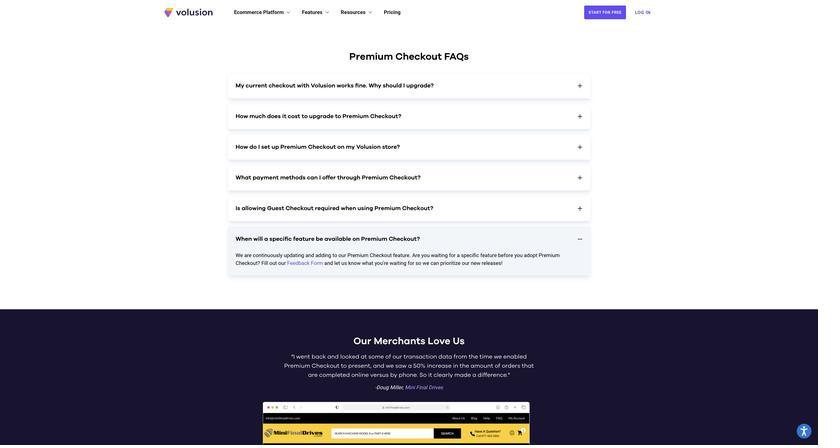 Task type: describe. For each thing, give the bounding box(es) containing it.
allowing
[[242, 206, 266, 212]]

feedback form link
[[287, 260, 323, 266]]

start for free
[[589, 10, 622, 15]]

set
[[261, 144, 270, 150]]

updating
[[284, 252, 304, 259]]

be
[[316, 236, 323, 242]]

what
[[236, 175, 251, 181]]

in
[[453, 363, 458, 369]]

what payment methods can i offer through premium checkout? button
[[228, 165, 590, 190]]

payment
[[253, 175, 279, 181]]

ecommerce platform
[[234, 9, 284, 15]]

premium inside button
[[362, 175, 388, 181]]

are inside the we are continuously updating and adding to our premium checkout feature. are you waiting for a specific feature before you adopt premium checkout? fill out our
[[244, 252, 252, 259]]

continuously
[[253, 252, 283, 259]]

50%
[[413, 363, 426, 369]]

checkout
[[269, 83, 296, 89]]

feedback
[[287, 260, 310, 266]]

how much does it cost to upgrade to premium checkout?
[[236, 114, 401, 119]]

how do i set up premium checkout on my volusion store? button
[[228, 135, 590, 160]]

out
[[269, 260, 277, 266]]

-doug miller, mini final drives
[[375, 385, 443, 391]]

clearly
[[434, 373, 453, 378]]

1 vertical spatial waiting
[[390, 260, 407, 266]]

i inside "button"
[[258, 144, 260, 150]]

how for how much does it cost to upgrade to premium checkout?
[[236, 114, 248, 119]]

with
[[297, 83, 309, 89]]

checkout up 'upgrade?' on the top of the page
[[395, 52, 442, 62]]

doug
[[377, 385, 389, 391]]

current
[[246, 83, 267, 89]]

on for premium
[[353, 236, 360, 242]]

and left 'let'
[[324, 260, 333, 266]]

to right cost at the left top of page
[[302, 114, 308, 119]]

premium up why on the top of page
[[349, 52, 393, 62]]

how much does it cost to upgrade to premium checkout? button
[[228, 104, 590, 129]]

for
[[603, 10, 611, 15]]

before
[[498, 252, 513, 259]]

pricing
[[384, 9, 401, 15]]

in
[[646, 10, 651, 15]]

free
[[612, 10, 622, 15]]

a inside button
[[264, 236, 268, 242]]

checkout inside button
[[286, 206, 314, 212]]

specific inside when will a specific feature be available on premium checkout? button
[[270, 236, 292, 242]]

start for free link
[[584, 6, 626, 19]]

mini
[[405, 385, 415, 391]]

love
[[428, 337, 451, 346]]

pricing link
[[384, 8, 401, 16]]

miller,
[[390, 385, 404, 391]]

our
[[354, 337, 371, 346]]

through
[[337, 175, 360, 181]]

"i went back and looked at some of our transaction data from the time we enabled premium checkout to present, and we saw a 50% increase in the amount of orders that are completed online versus by phone. so it clearly made a difference."
[[284, 354, 534, 378]]

what
[[362, 260, 373, 266]]

made
[[455, 373, 471, 378]]

1 vertical spatial we
[[494, 354, 502, 360]]

feedback form and let us know what you're waiting for so we can prioritize our new releases!
[[287, 260, 503, 266]]

our right out on the bottom left of page
[[278, 260, 286, 266]]

enabled
[[504, 354, 527, 360]]

let
[[334, 260, 340, 266]]

features
[[302, 9, 323, 15]]

required
[[315, 206, 340, 212]]

offer
[[322, 175, 336, 181]]

-
[[375, 385, 377, 391]]

when
[[341, 206, 356, 212]]

my current checkout with volusion works fine. why should i upgrade? button
[[228, 73, 590, 98]]

for inside the we are continuously updating and adding to our premium checkout feature. are you waiting for a specific feature before you adopt premium checkout? fill out our
[[449, 252, 456, 259]]

premium up know
[[348, 252, 369, 259]]

new
[[471, 260, 481, 266]]

our up us
[[339, 252, 346, 259]]

know
[[348, 260, 361, 266]]

upgrade?
[[406, 83, 434, 89]]

feature inside button
[[293, 236, 315, 242]]

increase
[[427, 363, 452, 369]]

resources button
[[341, 8, 374, 16]]

that
[[522, 363, 534, 369]]

can inside button
[[307, 175, 318, 181]]

log in
[[635, 10, 651, 15]]

mini final drives link
[[405, 385, 443, 391]]

from
[[454, 354, 467, 360]]

0 horizontal spatial of
[[386, 354, 391, 360]]

orders
[[502, 363, 520, 369]]

2 vertical spatial we
[[386, 363, 394, 369]]

what payment methods can i offer through premium checkout?
[[236, 175, 421, 181]]

checkout? inside button
[[390, 175, 421, 181]]

store?
[[382, 144, 400, 150]]

1 horizontal spatial we
[[423, 260, 429, 266]]

premium up the my
[[343, 114, 369, 119]]

0 vertical spatial the
[[469, 354, 478, 360]]

feature.
[[393, 252, 411, 259]]

upgrade
[[309, 114, 334, 119]]

some
[[368, 354, 384, 360]]

merchants
[[374, 337, 425, 346]]

saw
[[395, 363, 407, 369]]

fine.
[[355, 83, 367, 89]]

i inside button
[[403, 83, 405, 89]]

to inside the we are continuously updating and adding to our premium checkout feature. are you waiting for a specific feature before you adopt premium checkout? fill out our
[[333, 252, 337, 259]]

releases!
[[482, 260, 503, 266]]

form
[[311, 260, 323, 266]]

does
[[267, 114, 281, 119]]

completed
[[319, 373, 350, 378]]

platform
[[263, 9, 284, 15]]

are inside "i went back and looked at some of our transaction data from the time we enabled premium checkout to present, and we saw a 50% increase in the amount of orders that are completed online versus by phone. so it clearly made a difference."
[[308, 373, 318, 378]]

premium inside button
[[375, 206, 401, 212]]

prioritize
[[440, 260, 461, 266]]

premium inside button
[[361, 236, 387, 242]]

my
[[346, 144, 355, 150]]

is
[[236, 206, 240, 212]]



Task type: locate. For each thing, give the bounding box(es) containing it.
checkout? up is allowing guest checkout required when using premium checkout? button
[[390, 175, 421, 181]]

i inside button
[[319, 175, 321, 181]]

1 vertical spatial specific
[[461, 252, 479, 259]]

can
[[307, 175, 318, 181], [431, 260, 439, 266]]

1 how from the top
[[236, 114, 248, 119]]

1 vertical spatial a
[[457, 252, 460, 259]]

0 horizontal spatial waiting
[[390, 260, 407, 266]]

1 horizontal spatial on
[[353, 236, 360, 242]]

start
[[589, 10, 602, 15]]

log in link
[[631, 5, 655, 20]]

open accessibe: accessibility options, statement and help image
[[801, 427, 808, 436]]

0 vertical spatial on
[[337, 144, 345, 150]]

checkout
[[395, 52, 442, 62], [308, 144, 336, 150], [286, 206, 314, 212], [370, 252, 392, 259], [312, 363, 340, 369]]

checkout? inside "button"
[[370, 114, 401, 119]]

you're
[[375, 260, 388, 266]]

us
[[341, 260, 347, 266]]

checkout? up when will a specific feature be available on premium checkout? button at the bottom of page
[[402, 206, 433, 212]]

checkout down back
[[312, 363, 340, 369]]

final
[[416, 385, 427, 391]]

0 vertical spatial specific
[[270, 236, 292, 242]]

0 vertical spatial for
[[449, 252, 456, 259]]

1 horizontal spatial a
[[408, 363, 412, 369]]

log
[[635, 10, 644, 15]]

how left the much
[[236, 114, 248, 119]]

0 vertical spatial i
[[403, 83, 405, 89]]

for up prioritize
[[449, 252, 456, 259]]

1 horizontal spatial are
[[308, 373, 318, 378]]

our inside "i went back and looked at some of our transaction data from the time we enabled premium checkout to present, and we saw a 50% increase in the amount of orders that are completed online versus by phone. so it clearly made a difference."
[[393, 354, 402, 360]]

0 vertical spatial waiting
[[431, 252, 448, 259]]

on inside "button"
[[337, 144, 345, 150]]

premium right using
[[375, 206, 401, 212]]

2 vertical spatial a
[[408, 363, 412, 369]]

volusion right with
[[311, 83, 335, 89]]

waiting up prioritize
[[431, 252, 448, 259]]

1 horizontal spatial it
[[428, 373, 432, 378]]

data
[[439, 354, 452, 360]]

premium right through
[[362, 175, 388, 181]]

how
[[236, 114, 248, 119], [236, 144, 248, 150]]

my
[[236, 83, 244, 89]]

us
[[453, 337, 465, 346]]

of up 'a difference."'
[[495, 363, 501, 369]]

on inside button
[[353, 236, 360, 242]]

checkout up you're
[[370, 252, 392, 259]]

volusion inside "button"
[[356, 144, 381, 150]]

resources
[[341, 9, 366, 15]]

you
[[421, 252, 430, 259], [515, 252, 523, 259]]

back
[[312, 354, 326, 360]]

premium right adopt
[[539, 252, 560, 259]]

time
[[480, 354, 493, 360]]

i right do on the top left
[[258, 144, 260, 150]]

fill
[[261, 260, 268, 266]]

volusion
[[311, 83, 335, 89], [356, 144, 381, 150]]

using
[[358, 206, 373, 212]]

and right back
[[328, 354, 339, 360]]

our up saw
[[393, 354, 402, 360]]

can left 'offer'
[[307, 175, 318, 181]]

at
[[361, 354, 367, 360]]

checkout? down 'we'
[[236, 260, 260, 266]]

is allowing guest checkout required when using premium checkout?
[[236, 206, 433, 212]]

when
[[236, 236, 252, 242]]

faqs
[[444, 52, 469, 62]]

for
[[449, 252, 456, 259], [408, 260, 414, 266]]

1 vertical spatial can
[[431, 260, 439, 266]]

1 you from the left
[[421, 252, 430, 259]]

0 vertical spatial a
[[264, 236, 268, 242]]

0 horizontal spatial a
[[264, 236, 268, 242]]

premium up what at the bottom left of the page
[[361, 236, 387, 242]]

how inside how much does it cost to upgrade to premium checkout? "button"
[[236, 114, 248, 119]]

2 vertical spatial i
[[319, 175, 321, 181]]

can left prioritize
[[431, 260, 439, 266]]

on right available
[[353, 236, 360, 242]]

a up prioritize
[[457, 252, 460, 259]]

i left 'offer'
[[319, 175, 321, 181]]

it
[[282, 114, 286, 119], [428, 373, 432, 378]]

and inside the we are continuously updating and adding to our premium checkout feature. are you waiting for a specific feature before you adopt premium checkout? fill out our
[[306, 252, 314, 259]]

feature inside the we are continuously updating and adding to our premium checkout feature. are you waiting for a specific feature before you adopt premium checkout? fill out our
[[481, 252, 497, 259]]

1 horizontal spatial waiting
[[431, 252, 448, 259]]

looked
[[340, 354, 359, 360]]

a inside the we are continuously updating and adding to our premium checkout feature. are you waiting for a specific feature before you adopt premium checkout? fill out our
[[457, 252, 460, 259]]

adding
[[316, 252, 331, 259]]

to
[[302, 114, 308, 119], [335, 114, 341, 119], [333, 252, 337, 259], [341, 363, 347, 369]]

0 horizontal spatial can
[[307, 175, 318, 181]]

to right the upgrade
[[335, 114, 341, 119]]

2 how from the top
[[236, 144, 248, 150]]

and up "feedback form" link
[[306, 252, 314, 259]]

a right saw
[[408, 363, 412, 369]]

so
[[420, 373, 427, 378]]

1 vertical spatial it
[[428, 373, 432, 378]]

how left do on the top left
[[236, 144, 248, 150]]

our left new
[[462, 260, 470, 266]]

the right in
[[460, 363, 469, 369]]

0 vertical spatial feature
[[293, 236, 315, 242]]

0 horizontal spatial it
[[282, 114, 286, 119]]

to inside "i went back and looked at some of our transaction data from the time we enabled premium checkout to present, and we saw a 50% increase in the amount of orders that are completed online versus by phone. so it clearly made a difference."
[[341, 363, 347, 369]]

checkout? up store?
[[370, 114, 401, 119]]

we
[[236, 252, 243, 259]]

checkout? inside button
[[402, 206, 433, 212]]

0 vertical spatial can
[[307, 175, 318, 181]]

1 horizontal spatial you
[[515, 252, 523, 259]]

we are continuously updating and adding to our premium checkout feature. are you waiting for a specific feature before you adopt premium checkout? fill out our
[[236, 252, 560, 266]]

our
[[339, 252, 346, 259], [278, 260, 286, 266], [462, 260, 470, 266], [393, 354, 402, 360]]

feature
[[293, 236, 315, 242], [481, 252, 497, 259]]

1 vertical spatial on
[[353, 236, 360, 242]]

"i
[[291, 354, 295, 360]]

0 horizontal spatial feature
[[293, 236, 315, 242]]

are
[[244, 252, 252, 259], [308, 373, 318, 378]]

2 horizontal spatial i
[[403, 83, 405, 89]]

checkout inside "button"
[[308, 144, 336, 150]]

methods
[[280, 175, 306, 181]]

checkout? inside the we are continuously updating and adding to our premium checkout feature. are you waiting for a specific feature before you adopt premium checkout? fill out our
[[236, 260, 260, 266]]

how for how do i set up premium checkout on my volusion store?
[[236, 144, 248, 150]]

it inside "i went back and looked at some of our transaction data from the time we enabled premium checkout to present, and we saw a 50% increase in the amount of orders that are completed online versus by phone. so it clearly made a difference."
[[428, 373, 432, 378]]

1 horizontal spatial feature
[[481, 252, 497, 259]]

2 horizontal spatial a
[[457, 252, 460, 259]]

1 horizontal spatial of
[[495, 363, 501, 369]]

1 horizontal spatial i
[[319, 175, 321, 181]]

we
[[423, 260, 429, 266], [494, 354, 502, 360], [386, 363, 394, 369]]

why
[[369, 83, 381, 89]]

specific up new
[[461, 252, 479, 259]]

much
[[250, 114, 266, 119]]

premium inside "i went back and looked at some of our transaction data from the time we enabled premium checkout to present, and we saw a 50% increase in the amount of orders that are completed online versus by phone. so it clearly made a difference."
[[284, 363, 310, 369]]

0 vertical spatial are
[[244, 252, 252, 259]]

i right should
[[403, 83, 405, 89]]

checkout right guest
[[286, 206, 314, 212]]

0 horizontal spatial you
[[421, 252, 430, 259]]

waiting inside the we are continuously updating and adding to our premium checkout feature. are you waiting for a specific feature before you adopt premium checkout? fill out our
[[431, 252, 448, 259]]

checkout? up feature.
[[389, 236, 420, 242]]

1 horizontal spatial volusion
[[356, 144, 381, 150]]

volusion right the my
[[356, 144, 381, 150]]

2 you from the left
[[515, 252, 523, 259]]

premium down the "i
[[284, 363, 310, 369]]

a inside "i went back and looked at some of our transaction data from the time we enabled premium checkout to present, and we saw a 50% increase in the amount of orders that are completed online versus by phone. so it clearly made a difference."
[[408, 363, 412, 369]]

0 vertical spatial how
[[236, 114, 248, 119]]

0 vertical spatial volusion
[[311, 83, 335, 89]]

it right the so
[[428, 373, 432, 378]]

we right so
[[423, 260, 429, 266]]

1 horizontal spatial specific
[[461, 252, 479, 259]]

1 vertical spatial of
[[495, 363, 501, 369]]

cost
[[288, 114, 300, 119]]

the up amount
[[469, 354, 478, 360]]

and up versus
[[373, 363, 384, 369]]

0 horizontal spatial are
[[244, 252, 252, 259]]

checkout? inside button
[[389, 236, 420, 242]]

1 vertical spatial how
[[236, 144, 248, 150]]

up
[[272, 144, 279, 150]]

1 vertical spatial the
[[460, 363, 469, 369]]

versus
[[370, 373, 389, 378]]

and
[[306, 252, 314, 259], [324, 260, 333, 266], [328, 354, 339, 360], [373, 363, 384, 369]]

our merchants love us
[[354, 337, 465, 346]]

it left cost at the left top of page
[[282, 114, 286, 119]]

2 horizontal spatial we
[[494, 354, 502, 360]]

amount
[[471, 363, 493, 369]]

are down back
[[308, 373, 318, 378]]

checkout inside "i went back and looked at some of our transaction data from the time we enabled premium checkout to present, and we saw a 50% increase in the amount of orders that are completed online versus by phone. so it clearly made a difference."
[[312, 363, 340, 369]]

of right some
[[386, 354, 391, 360]]

present,
[[348, 363, 372, 369]]

it inside how much does it cost to upgrade to premium checkout? "button"
[[282, 114, 286, 119]]

specific
[[270, 236, 292, 242], [461, 252, 479, 259]]

feature up releases!
[[481, 252, 497, 259]]

1 vertical spatial i
[[258, 144, 260, 150]]

we right time
[[494, 354, 502, 360]]

0 horizontal spatial we
[[386, 363, 394, 369]]

went
[[296, 354, 310, 360]]

when will a specific feature be available on premium checkout? button
[[228, 227, 590, 252]]

waiting down feature.
[[390, 260, 407, 266]]

will
[[253, 236, 263, 242]]

a right "will"
[[264, 236, 268, 242]]

we up by
[[386, 363, 394, 369]]

phone.
[[399, 373, 418, 378]]

0 vertical spatial it
[[282, 114, 286, 119]]

0 vertical spatial of
[[386, 354, 391, 360]]

my current checkout with volusion works fine. why should i upgrade?
[[236, 83, 434, 89]]

volusion inside button
[[311, 83, 335, 89]]

checkout inside the we are continuously updating and adding to our premium checkout feature. are you waiting for a specific feature before you adopt premium checkout? fill out our
[[370, 252, 392, 259]]

premium
[[349, 52, 393, 62], [343, 114, 369, 119], [280, 144, 307, 150], [362, 175, 388, 181], [375, 206, 401, 212], [361, 236, 387, 242], [348, 252, 369, 259], [539, 252, 560, 259], [284, 363, 310, 369]]

1 horizontal spatial for
[[449, 252, 456, 259]]

premium checkout faqs
[[349, 52, 469, 62]]

on left the my
[[337, 144, 345, 150]]

on for my
[[337, 144, 345, 150]]

so
[[416, 260, 421, 266]]

1 vertical spatial are
[[308, 373, 318, 378]]

transaction
[[404, 354, 437, 360]]

1 vertical spatial volusion
[[356, 144, 381, 150]]

you right are
[[421, 252, 430, 259]]

checkout left the my
[[308, 144, 336, 150]]

guest
[[267, 206, 284, 212]]

0 horizontal spatial volusion
[[311, 83, 335, 89]]

premium right up
[[280, 144, 307, 150]]

how inside how do i set up premium checkout on my volusion store? "button"
[[236, 144, 248, 150]]

1 vertical spatial for
[[408, 260, 414, 266]]

on
[[337, 144, 345, 150], [353, 236, 360, 242]]

0 horizontal spatial specific
[[270, 236, 292, 242]]

should
[[383, 83, 402, 89]]

1 vertical spatial feature
[[481, 252, 497, 259]]

features button
[[302, 8, 330, 16]]

0 horizontal spatial for
[[408, 260, 414, 266]]

to down looked
[[341, 363, 347, 369]]

available
[[325, 236, 351, 242]]

to up 'let'
[[333, 252, 337, 259]]

adopt
[[524, 252, 538, 259]]

by
[[390, 373, 397, 378]]

0 horizontal spatial i
[[258, 144, 260, 150]]

0 horizontal spatial on
[[337, 144, 345, 150]]

0 vertical spatial we
[[423, 260, 429, 266]]

specific up continuously
[[270, 236, 292, 242]]

you left adopt
[[515, 252, 523, 259]]

are right 'we'
[[244, 252, 252, 259]]

for left so
[[408, 260, 414, 266]]

specific inside the we are continuously updating and adding to our premium checkout feature. are you waiting for a specific feature before you adopt premium checkout? fill out our
[[461, 252, 479, 259]]

ecommerce
[[234, 9, 262, 15]]

1 horizontal spatial can
[[431, 260, 439, 266]]

feature left the be
[[293, 236, 315, 242]]



Task type: vqa. For each thing, say whether or not it's contained in the screenshot.
We are continuously updating and adding to our Premium Checkout feature. Are you waiting for a specific feature before you adopt Premium Checkout? Fill out our
yes



